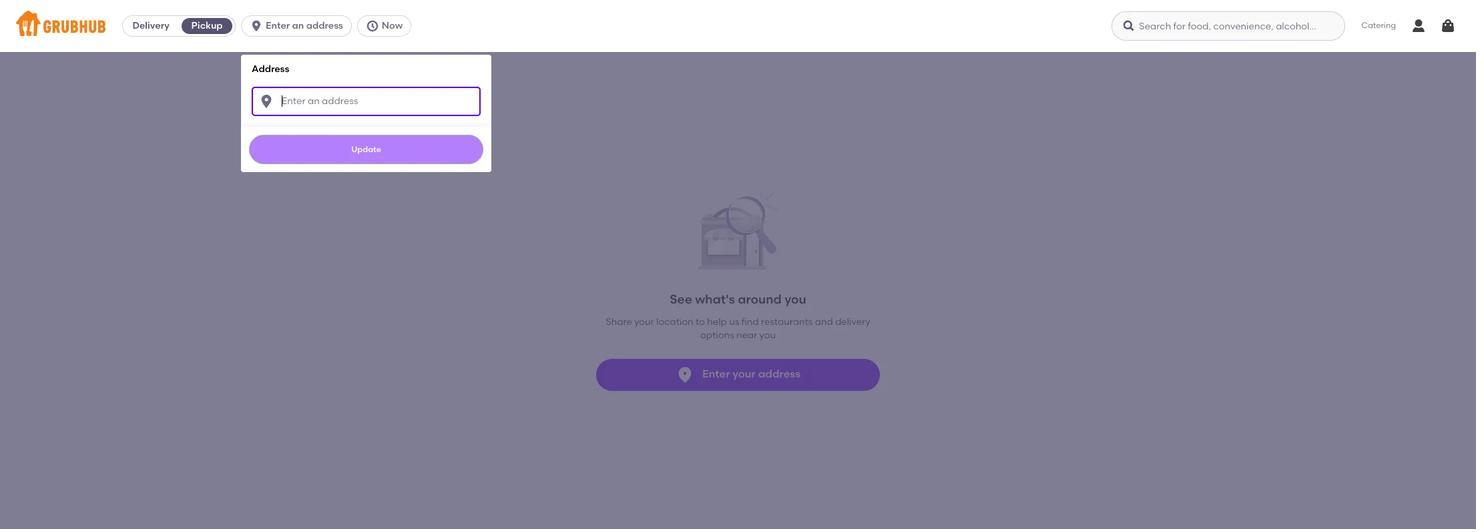 Task type: locate. For each thing, give the bounding box(es) containing it.
svg image inside now button
[[366, 19, 379, 33]]

you
[[785, 292, 807, 307], [760, 330, 776, 341]]

near
[[737, 330, 758, 341]]

position icon image
[[676, 366, 695, 384]]

update
[[351, 145, 381, 154]]

address for enter an address
[[306, 20, 343, 31]]

what's
[[695, 292, 735, 307]]

your inside enter your address button
[[733, 368, 756, 381]]

1 svg image from the left
[[250, 19, 263, 33]]

catering button
[[1353, 11, 1406, 41]]

0 horizontal spatial svg image
[[250, 19, 263, 33]]

you right near
[[760, 330, 776, 341]]

your inside share your location to help us find restaurants and delivery options near you
[[635, 317, 654, 328]]

0 horizontal spatial address
[[306, 20, 343, 31]]

find
[[742, 317, 759, 328]]

now button
[[357, 15, 417, 37]]

0 horizontal spatial your
[[635, 317, 654, 328]]

svg image
[[1441, 18, 1457, 34], [366, 19, 379, 33], [259, 93, 275, 109]]

catering
[[1362, 21, 1397, 30]]

0 horizontal spatial enter
[[266, 20, 290, 31]]

0 vertical spatial enter
[[266, 20, 290, 31]]

2 horizontal spatial svg image
[[1441, 18, 1457, 34]]

svg image
[[250, 19, 263, 33], [1123, 19, 1136, 33]]

address down restaurants
[[759, 368, 801, 381]]

enter for enter an address
[[266, 20, 290, 31]]

address right an
[[306, 20, 343, 31]]

0 vertical spatial you
[[785, 292, 807, 307]]

1 horizontal spatial address
[[759, 368, 801, 381]]

1 horizontal spatial enter
[[703, 368, 730, 381]]

restaurants
[[761, 317, 813, 328]]

pickup button
[[179, 15, 235, 37]]

1 vertical spatial you
[[760, 330, 776, 341]]

your
[[635, 317, 654, 328], [733, 368, 756, 381]]

enter right position icon
[[703, 368, 730, 381]]

enter inside main navigation navigation
[[266, 20, 290, 31]]

0 vertical spatial your
[[635, 317, 654, 328]]

enter for enter your address
[[703, 368, 730, 381]]

1 vertical spatial your
[[733, 368, 756, 381]]

1 horizontal spatial svg image
[[366, 19, 379, 33]]

you up restaurants
[[785, 292, 807, 307]]

1 vertical spatial enter
[[703, 368, 730, 381]]

1 horizontal spatial svg image
[[1123, 19, 1136, 33]]

your right share
[[635, 317, 654, 328]]

see
[[670, 292, 692, 307]]

share
[[606, 317, 632, 328]]

enter
[[266, 20, 290, 31], [703, 368, 730, 381]]

address inside main navigation navigation
[[306, 20, 343, 31]]

your down near
[[733, 368, 756, 381]]

2 svg image from the left
[[1123, 19, 1136, 33]]

0 vertical spatial address
[[306, 20, 343, 31]]

1 horizontal spatial your
[[733, 368, 756, 381]]

share your location to help us find restaurants and delivery options near you
[[606, 317, 871, 341]]

your for enter
[[733, 368, 756, 381]]

0 horizontal spatial you
[[760, 330, 776, 341]]

1 vertical spatial address
[[759, 368, 801, 381]]

delivery button
[[123, 15, 179, 37]]

enter left an
[[266, 20, 290, 31]]

address
[[306, 20, 343, 31], [759, 368, 801, 381]]

main navigation navigation
[[0, 0, 1477, 530]]



Task type: vqa. For each thing, say whether or not it's contained in the screenshot.
confirm at the left
no



Task type: describe. For each thing, give the bounding box(es) containing it.
you inside share your location to help us find restaurants and delivery options near you
[[760, 330, 776, 341]]

now
[[382, 20, 403, 31]]

update button
[[249, 135, 484, 164]]

around
[[738, 292, 782, 307]]

options
[[701, 330, 734, 341]]

help
[[708, 317, 727, 328]]

svg image inside enter an address button
[[250, 19, 263, 33]]

0 horizontal spatial svg image
[[259, 93, 275, 109]]

Enter an address search field
[[252, 87, 481, 116]]

see what's around you
[[670, 292, 807, 307]]

enter your address
[[703, 368, 801, 381]]

location
[[657, 317, 694, 328]]

enter an address
[[266, 20, 343, 31]]

and
[[815, 317, 833, 328]]

us
[[729, 317, 740, 328]]

pickup
[[191, 20, 223, 31]]

1 horizontal spatial you
[[785, 292, 807, 307]]

address
[[252, 63, 289, 75]]

address for enter your address
[[759, 368, 801, 381]]

delivery
[[836, 317, 871, 328]]

delivery
[[133, 20, 169, 31]]

enter an address button
[[241, 15, 357, 37]]

your for share
[[635, 317, 654, 328]]

enter your address button
[[596, 359, 880, 391]]

an
[[292, 20, 304, 31]]

to
[[696, 317, 705, 328]]



